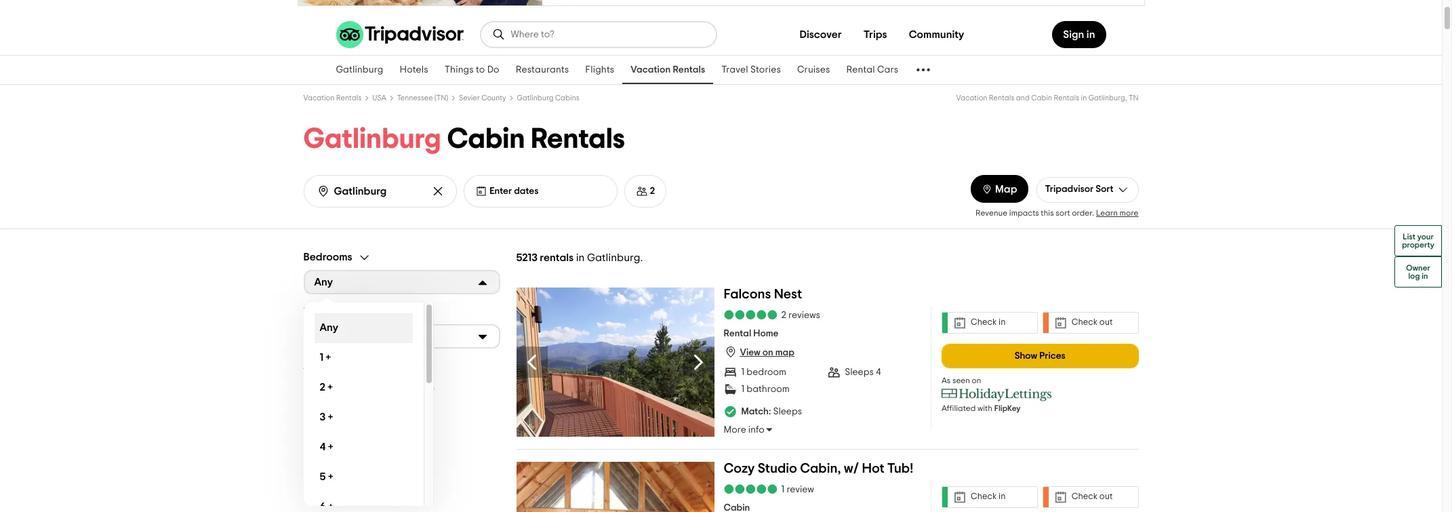 Task type: describe. For each thing, give the bounding box(es) containing it.
owner log in
[[1407, 263, 1431, 280]]

suitability
[[304, 490, 353, 501]]

gatlinburg for gatlinburg cabin rentals
[[304, 125, 441, 153]]

any inside list box
[[320, 322, 338, 333]]

usa link
[[373, 94, 387, 102]]

falcons nest link
[[724, 287, 802, 306]]

internet
[[322, 403, 361, 414]]

things to do link
[[437, 56, 508, 84]]

list
[[1403, 232, 1416, 240]]

2 reviews
[[782, 310, 821, 320]]

dates
[[514, 187, 539, 196]]

falcons
[[724, 287, 771, 301]]

5213 rentals in gatlinburg.
[[516, 252, 643, 263]]

1 horizontal spatial search image
[[492, 28, 506, 41]]

cozy studio cabin, w/ hot tub!
[[724, 462, 914, 475]]

trips
[[864, 29, 888, 40]]

map
[[996, 183, 1018, 194]]

sort
[[1096, 184, 1114, 194]]

hot
[[862, 462, 885, 475]]

restaurants link
[[508, 56, 577, 84]]

owner
[[1407, 263, 1431, 272]]

rentals left travel
[[673, 65, 706, 75]]

menu containing air conditioning (4926)
[[304, 378, 500, 460]]

show for show all
[[304, 466, 329, 477]]

rental cars link
[[839, 56, 907, 84]]

1 horizontal spatial vacation rentals
[[631, 65, 706, 75]]

sevier county
[[459, 94, 506, 102]]

all
[[332, 466, 344, 477]]

1 check in from the top
[[971, 318, 1006, 327]]

hotels link
[[392, 56, 437, 84]]

1 check out from the top
[[1072, 318, 1113, 327]]

flights link
[[577, 56, 623, 84]]

as
[[942, 376, 951, 384]]

2 check in from the top
[[971, 492, 1006, 501]]

rentals left and
[[989, 94, 1015, 102]]

match: sleeps
[[742, 407, 802, 417]]

suitability group
[[304, 489, 500, 512]]

on inside button
[[763, 348, 774, 358]]

rentals down the cabins
[[531, 125, 625, 153]]

(3938)
[[372, 444, 401, 455]]

cruises
[[798, 65, 830, 75]]

cars
[[878, 65, 899, 75]]

gatlinburg cabin rentals
[[304, 125, 625, 153]]

tn
[[1129, 94, 1139, 102]]

show prices
[[1015, 351, 1066, 361]]

enter dates
[[490, 187, 539, 196]]

studio
[[758, 462, 798, 475]]

learn
[[1097, 209, 1118, 217]]

falcons nest, vacation rental in gatlinburg image
[[516, 287, 715, 436]]

review
[[787, 485, 815, 494]]

community button
[[898, 21, 976, 48]]

more
[[1120, 209, 1139, 217]]

list your property button
[[1395, 225, 1443, 256]]

impacts
[[1010, 209, 1040, 217]]

2 for 2 reviews
[[782, 310, 787, 320]]

this
[[1041, 209, 1054, 217]]

tennessee
[[397, 94, 433, 102]]

1 horizontal spatial 4
[[876, 368, 881, 377]]

bedrooms
[[304, 252, 352, 263]]

2 check out from the top
[[1072, 492, 1113, 501]]

flipkey
[[995, 404, 1021, 412]]

nest
[[774, 287, 802, 301]]

cozy studio cabin, w/ hot tub! link
[[724, 462, 914, 481]]

cruises link
[[789, 56, 839, 84]]

fireplace
[[322, 444, 370, 455]]

view
[[740, 348, 761, 358]]

tripadvisor sort
[[1045, 184, 1114, 194]]

more
[[724, 425, 747, 435]]

cozy studio cabin, w/ hot tub!, vacation rental in gatlinburg image
[[516, 462, 715, 512]]

tub!
[[888, 462, 914, 475]]

sevier
[[459, 94, 480, 102]]

your
[[1418, 232, 1434, 240]]

any for 1st any popup button
[[314, 277, 333, 288]]

rental home
[[724, 329, 779, 339]]

advertisement region
[[0, 0, 1443, 9]]

vacation rentals and cabin rentals in gatlinburg, tn
[[957, 94, 1139, 102]]

1 for 1 bedroom
[[742, 368, 745, 377]]

property
[[1403, 240, 1435, 249]]

gatlinburg cabins link
[[517, 94, 580, 102]]

1 vertical spatial vacation rentals
[[304, 94, 362, 102]]

5213
[[516, 252, 538, 263]]

(4926)
[[405, 383, 435, 394]]

air
[[322, 383, 336, 394]]

+ for 5 +
[[328, 471, 333, 482]]

(4277)
[[393, 424, 422, 434]]

5 +
[[320, 471, 333, 482]]

affiliated with flipkey
[[942, 404, 1021, 412]]

0 horizontal spatial search image
[[316, 184, 330, 198]]

to
[[476, 65, 485, 75]]

2 for 2 +
[[320, 382, 326, 393]]

(tn)
[[435, 94, 448, 102]]

stories
[[751, 65, 781, 75]]

group containing bathrooms
[[304, 305, 500, 348]]

rentals
[[540, 252, 574, 263]]

+ for 3 +
[[328, 412, 333, 423]]

washer/dryer (4277)
[[322, 424, 422, 434]]



Task type: locate. For each thing, give the bounding box(es) containing it.
fireplace (3938)
[[322, 444, 401, 455]]

any button
[[304, 270, 500, 294], [304, 324, 500, 348]]

on
[[763, 348, 774, 358], [972, 376, 982, 384]]

map button
[[971, 175, 1029, 202]]

w/
[[844, 462, 859, 475]]

gatlinburg up usa link
[[336, 65, 384, 75]]

on right seen
[[972, 376, 982, 384]]

1 horizontal spatial cabin
[[1032, 94, 1053, 102]]

things to do
[[445, 65, 500, 75]]

0 vertical spatial gatlinburg
[[336, 65, 384, 75]]

0 vertical spatial any button
[[304, 270, 500, 294]]

owner log in button
[[1395, 256, 1443, 287]]

1 inside list box
[[320, 352, 324, 363]]

show left all
[[304, 466, 329, 477]]

holidaylettings.com logo image
[[942, 388, 1052, 401]]

0 vertical spatial vacation rentals
[[631, 65, 706, 75]]

rental up 'view' in the right of the page
[[724, 329, 752, 339]]

0 vertical spatial sleeps
[[845, 368, 874, 377]]

any up 1 +
[[314, 331, 333, 342]]

0 vertical spatial vacation rentals link
[[623, 56, 714, 84]]

1 vertical spatial check in
[[971, 492, 1006, 501]]

in inside owner log in
[[1422, 272, 1429, 280]]

any
[[314, 277, 333, 288], [320, 322, 338, 333], [314, 331, 333, 342]]

show all
[[304, 466, 344, 477]]

1 any button from the top
[[304, 270, 500, 294]]

1 vertical spatial vacation rentals link
[[304, 94, 362, 102]]

1 out from the top
[[1100, 318, 1113, 327]]

2 inside 2 popup button
[[650, 187, 655, 196]]

1 vertical spatial 4
[[320, 442, 326, 452]]

vacation inside vacation rentals link
[[631, 65, 671, 75]]

falcons nest
[[724, 287, 802, 301]]

0 vertical spatial check in
[[971, 318, 1006, 327]]

1 horizontal spatial on
[[972, 376, 982, 384]]

0 horizontal spatial vacation rentals link
[[304, 94, 362, 102]]

vacation right flights
[[631, 65, 671, 75]]

discover button
[[789, 21, 853, 48]]

1 vertical spatial check out
[[1072, 492, 1113, 501]]

0 horizontal spatial rental
[[724, 329, 752, 339]]

sign
[[1064, 29, 1085, 40]]

vacation rentals down the gatlinburg link
[[304, 94, 362, 102]]

county
[[482, 94, 506, 102]]

1 for 1 bathroom
[[742, 384, 745, 394]]

2 any button from the top
[[304, 324, 500, 348]]

+ for 4 +
[[328, 442, 333, 452]]

0 horizontal spatial sleeps
[[774, 407, 802, 417]]

1 horizontal spatial rental
[[847, 65, 875, 75]]

amenities
[[304, 360, 351, 371]]

0 vertical spatial rental
[[847, 65, 875, 75]]

rental for rental cars
[[847, 65, 875, 75]]

0 horizontal spatial search search field
[[334, 185, 421, 198]]

0 horizontal spatial show
[[304, 466, 329, 477]]

search image
[[492, 28, 506, 41], [316, 184, 330, 198]]

wifi
[[377, 403, 395, 414]]

trips button
[[853, 21, 898, 48]]

1 horizontal spatial sleeps
[[845, 368, 874, 377]]

4
[[876, 368, 881, 377], [320, 442, 326, 452]]

cabin,
[[800, 462, 841, 475]]

rental cars
[[847, 65, 899, 75]]

+ up 2 +
[[326, 352, 331, 363]]

gatlinburg for gatlinburg cabins
[[517, 94, 554, 102]]

match:
[[742, 407, 771, 417]]

or
[[364, 403, 374, 414]]

1 vertical spatial cabin
[[447, 125, 525, 153]]

menu
[[304, 378, 500, 460]]

0 vertical spatial on
[[763, 348, 774, 358]]

0 vertical spatial out
[[1100, 318, 1113, 327]]

sign in link
[[1053, 21, 1107, 48]]

0 horizontal spatial vacation rentals
[[304, 94, 362, 102]]

show inside 'show prices' button
[[1015, 351, 1038, 361]]

show inside show all "button"
[[304, 466, 329, 477]]

travel stories
[[722, 65, 781, 75]]

2 for 2
[[650, 187, 655, 196]]

2 horizontal spatial 2
[[782, 310, 787, 320]]

enter
[[490, 187, 512, 196]]

2 +
[[320, 382, 333, 393]]

1 vertical spatial on
[[972, 376, 982, 384]]

any down bathrooms
[[320, 322, 338, 333]]

+ up all
[[328, 442, 333, 452]]

2 button
[[625, 175, 667, 208]]

cabin right and
[[1032, 94, 1053, 102]]

learn more link
[[1097, 209, 1139, 217]]

search image up bedrooms at left
[[316, 184, 330, 198]]

rentals down the gatlinburg link
[[336, 94, 362, 102]]

2 group from the top
[[304, 305, 500, 348]]

check out
[[1072, 318, 1113, 327], [1072, 492, 1113, 501]]

1 vertical spatial gatlinburg
[[517, 94, 554, 102]]

group containing bedrooms
[[304, 251, 500, 512]]

vacation rentals link down the gatlinburg link
[[304, 94, 362, 102]]

internet or wifi (4924)
[[322, 403, 426, 414]]

vacation rentals link left travel
[[623, 56, 714, 84]]

2 vertical spatial gatlinburg
[[304, 125, 441, 153]]

rental for rental home
[[724, 329, 752, 339]]

on left map
[[763, 348, 774, 358]]

1 vertical spatial 2
[[782, 310, 787, 320]]

1 vertical spatial search image
[[316, 184, 330, 198]]

gatlinburg down restaurants
[[517, 94, 554, 102]]

gatlinburg for gatlinburg
[[336, 65, 384, 75]]

1 bathroom
[[742, 384, 790, 394]]

air conditioning (4926)
[[322, 383, 435, 394]]

0 vertical spatial 2
[[650, 187, 655, 196]]

5
[[320, 471, 326, 482]]

0 horizontal spatial cabin
[[447, 125, 525, 153]]

0 vertical spatial search search field
[[511, 28, 705, 41]]

list box
[[304, 302, 434, 512]]

bathrooms
[[304, 306, 356, 317]]

0 horizontal spatial vacation
[[304, 94, 335, 102]]

hotels
[[400, 65, 428, 75]]

search search field up flights
[[511, 28, 705, 41]]

1 left 'review'
[[782, 485, 785, 494]]

1 vertical spatial out
[[1100, 492, 1113, 501]]

+ down the amenities
[[328, 382, 333, 393]]

vacation down the gatlinburg link
[[304, 94, 335, 102]]

search search field for the rightmost search icon
[[511, 28, 705, 41]]

1 horizontal spatial 2
[[650, 187, 655, 196]]

tripadvisor
[[1045, 184, 1094, 194]]

cabin down sevier county at the top
[[447, 125, 525, 153]]

group containing amenities
[[304, 359, 500, 479]]

gatlinburg,
[[1089, 94, 1128, 102]]

tripadvisor image
[[336, 21, 464, 48]]

0 vertical spatial cabin
[[1032, 94, 1053, 102]]

1 group from the top
[[304, 251, 500, 512]]

vacation rentals left travel
[[631, 65, 706, 75]]

Search search field
[[511, 28, 705, 41], [334, 185, 421, 198]]

1 vertical spatial any button
[[304, 324, 500, 348]]

map
[[776, 348, 795, 358]]

None search field
[[481, 22, 716, 47]]

0 horizontal spatial 4
[[320, 442, 326, 452]]

1 vertical spatial sleeps
[[774, 407, 802, 417]]

0 vertical spatial 4
[[876, 368, 881, 377]]

1 horizontal spatial vacation rentals link
[[623, 56, 714, 84]]

1
[[320, 352, 324, 363], [742, 368, 745, 377], [742, 384, 745, 394], [782, 485, 785, 494]]

and
[[1017, 94, 1030, 102]]

4 +
[[320, 442, 333, 452]]

1 horizontal spatial show
[[1015, 351, 1038, 361]]

check in
[[971, 318, 1006, 327], [971, 492, 1006, 501]]

+ for 2 +
[[328, 382, 333, 393]]

1 up 2 +
[[320, 352, 324, 363]]

0 vertical spatial check out
[[1072, 318, 1113, 327]]

log
[[1409, 272, 1421, 280]]

0 horizontal spatial 2
[[320, 382, 326, 393]]

2 horizontal spatial vacation
[[957, 94, 988, 102]]

seen
[[953, 376, 970, 384]]

rental left cars
[[847, 65, 875, 75]]

2 out from the top
[[1100, 492, 1113, 501]]

list your property
[[1403, 232, 1435, 249]]

sevier county link
[[459, 94, 506, 102]]

1 horizontal spatial vacation
[[631, 65, 671, 75]]

1 vertical spatial search search field
[[334, 185, 421, 198]]

show
[[1015, 351, 1038, 361], [304, 466, 329, 477]]

+ right 3
[[328, 412, 333, 423]]

search image up do
[[492, 28, 506, 41]]

2 vertical spatial 2
[[320, 382, 326, 393]]

+
[[326, 352, 331, 363], [328, 382, 333, 393], [328, 412, 333, 423], [328, 442, 333, 452], [328, 471, 333, 482]]

1 bedroom
[[742, 368, 787, 377]]

enter dates button
[[464, 175, 618, 208]]

out
[[1100, 318, 1113, 327], [1100, 492, 1113, 501]]

home
[[754, 329, 779, 339]]

3
[[320, 412, 326, 423]]

1 review
[[782, 485, 815, 494]]

washer/dryer
[[322, 424, 391, 434]]

1 vertical spatial show
[[304, 466, 329, 477]]

gatlinburg.
[[587, 252, 643, 263]]

+ for 1 +
[[326, 352, 331, 363]]

2 inside list box
[[320, 382, 326, 393]]

order.
[[1072, 209, 1095, 217]]

1 left the bathroom
[[742, 384, 745, 394]]

vacation left and
[[957, 94, 988, 102]]

group
[[304, 251, 500, 512], [304, 305, 500, 348], [304, 359, 500, 479]]

gatlinburg link
[[328, 56, 392, 84]]

vacation rentals link
[[623, 56, 714, 84], [304, 94, 362, 102]]

3 group from the top
[[304, 359, 500, 479]]

vacation for vacation rentals link to the left
[[304, 94, 335, 102]]

1 for 1 +
[[320, 352, 324, 363]]

tripadvisor sort button
[[1037, 177, 1139, 202]]

with
[[978, 404, 993, 412]]

view on map button
[[724, 345, 795, 359]]

search search field for leftmost search icon
[[334, 185, 421, 198]]

show all button
[[304, 465, 344, 479]]

rentals left gatlinburg,
[[1054, 94, 1080, 102]]

travel
[[722, 65, 749, 75]]

0 horizontal spatial on
[[763, 348, 774, 358]]

3 +
[[320, 412, 333, 423]]

2
[[650, 187, 655, 196], [782, 310, 787, 320], [320, 382, 326, 393]]

0 vertical spatial show
[[1015, 351, 1038, 361]]

search search field left 'clear' icon
[[334, 185, 421, 198]]

(4924)
[[397, 403, 426, 414]]

any for 2nd any popup button
[[314, 331, 333, 342]]

list box containing any
[[304, 302, 434, 512]]

show left prices
[[1015, 351, 1038, 361]]

rentals
[[673, 65, 706, 75], [336, 94, 362, 102], [989, 94, 1015, 102], [1054, 94, 1080, 102], [531, 125, 625, 153]]

gatlinburg
[[336, 65, 384, 75], [517, 94, 554, 102], [304, 125, 441, 153]]

cozy
[[724, 462, 755, 475]]

any down bedrooms at left
[[314, 277, 333, 288]]

+ right 5
[[328, 471, 333, 482]]

gatlinburg down usa link
[[304, 125, 441, 153]]

travel stories link
[[714, 56, 789, 84]]

vacation for vacation rentals link to the top
[[631, 65, 671, 75]]

affiliated
[[942, 404, 976, 412]]

clear image
[[431, 184, 445, 198]]

vacation rentals
[[631, 65, 706, 75], [304, 94, 362, 102]]

1 horizontal spatial search search field
[[511, 28, 705, 41]]

0 vertical spatial search image
[[492, 28, 506, 41]]

1 down 'view' in the right of the page
[[742, 368, 745, 377]]

show for show prices
[[1015, 351, 1038, 361]]

check
[[971, 318, 997, 327], [1072, 318, 1098, 327], [971, 492, 997, 501], [1072, 492, 1098, 501]]

1 vertical spatial rental
[[724, 329, 752, 339]]

reviews
[[789, 310, 821, 320]]



Task type: vqa. For each thing, say whether or not it's contained in the screenshot.
Dec
no



